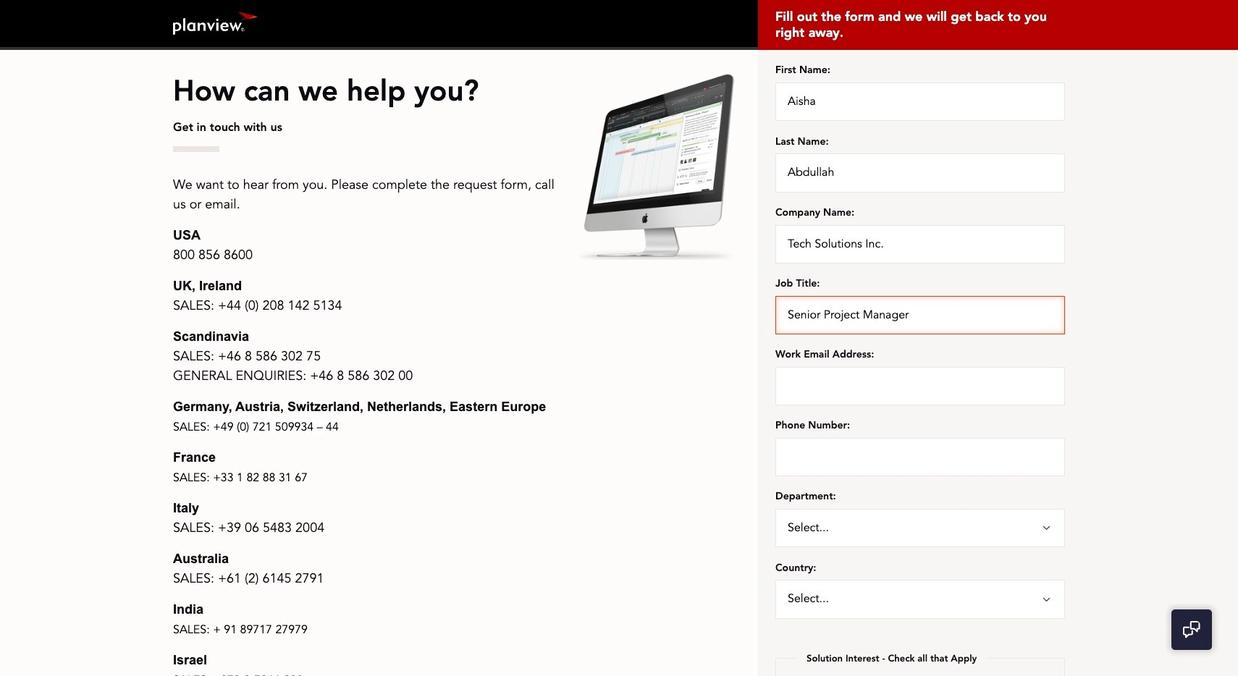 Task type: locate. For each thing, give the bounding box(es) containing it.
planview logo image
[[173, 12, 257, 35]]

None telephone field
[[776, 438, 1066, 477]]

contact us image
[[579, 73, 741, 260]]

None text field
[[776, 83, 1066, 121], [776, 296, 1066, 335], [776, 83, 1066, 121], [776, 296, 1066, 335]]

None text field
[[776, 154, 1066, 192], [776, 225, 1066, 263], [776, 154, 1066, 192], [776, 225, 1066, 263]]

None email field
[[776, 367, 1066, 406]]



